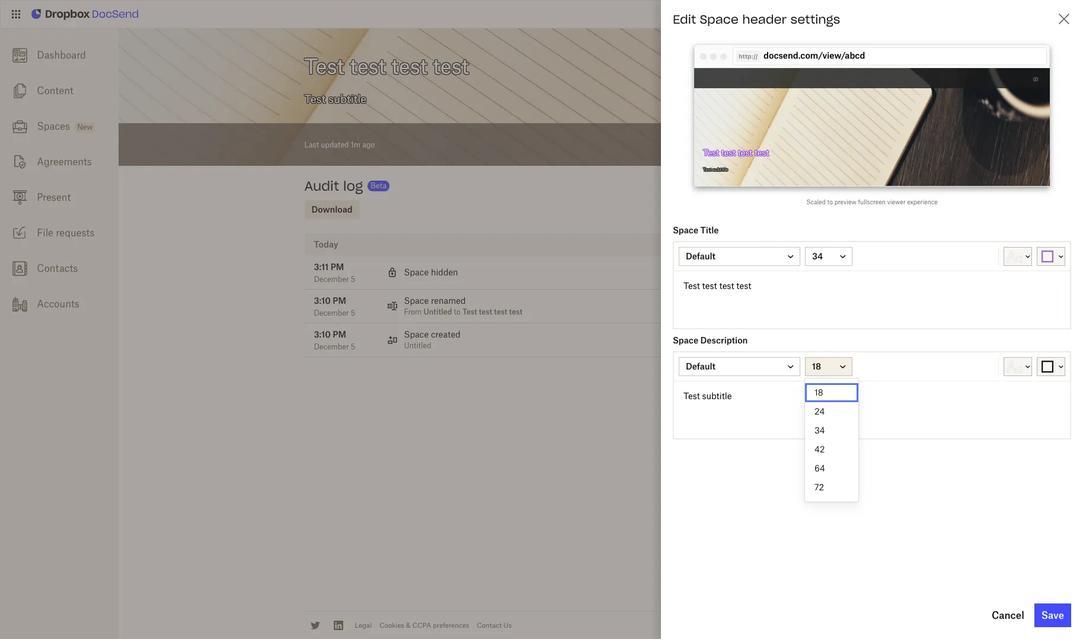 Task type: describe. For each thing, give the bounding box(es) containing it.
james.peterson1902@gmail.com for 3:11 pm
[[731, 274, 841, 283]]

viewer
[[887, 199, 906, 206]]

agreements
[[37, 156, 92, 168]]

edit space header settings
[[673, 12, 840, 27]]

experience
[[907, 199, 938, 206]]

untitled inside space created untitled
[[404, 342, 431, 350]]

cancel button
[[985, 604, 1032, 628]]

share
[[862, 139, 890, 151]]

space title
[[673, 225, 719, 235]]

to inside space renamed from untitled to test test test test
[[454, 308, 461, 317]]

dig_icon comment image
[[1032, 76, 1039, 83]]

legal
[[355, 622, 372, 630]]

spaces new
[[37, 120, 93, 132]]

file
[[37, 227, 53, 239]]

cookies
[[380, 622, 404, 630]]

close image
[[1057, 12, 1071, 26]]

pm for space created
[[333, 330, 346, 340]]

last
[[304, 140, 319, 149]]

contact us link
[[477, 622, 512, 630]]

34 inside space description element
[[815, 426, 825, 436]]

spaces
[[37, 120, 70, 132]]

receive image
[[12, 226, 27, 241]]

title
[[701, 225, 719, 235]]

james for 3:11 pm
[[731, 262, 755, 272]]

to inside edit space header settings dialog
[[828, 199, 833, 206]]

sidebar accounts image
[[12, 297, 27, 312]]

default button
[[679, 358, 801, 377]]

james.peterson1902@gmail.com for 3:10 pm
[[731, 342, 841, 350]]

3:11 pm december 5
[[314, 262, 355, 284]]

space for space renamed from untitled to test test test test
[[404, 296, 429, 306]]

default button
[[679, 247, 801, 266]]

3:10 for space renamed
[[314, 296, 331, 306]]

test test test test
[[703, 148, 769, 158]]

settings
[[791, 12, 840, 27]]

peterson for 3:10 pm
[[758, 330, 792, 340]]

test inside space renamed from untitled to test test test test
[[463, 308, 477, 317]]

space description
[[673, 336, 748, 346]]

24
[[815, 407, 825, 417]]

sidebar spaces image
[[12, 119, 27, 134]]

contact us
[[477, 622, 512, 630]]

5 for space created
[[351, 343, 355, 352]]

space for space title
[[673, 225, 699, 235]]

fullscreen
[[858, 199, 886, 206]]

header
[[743, 12, 787, 27]]

file requests
[[37, 227, 95, 239]]

created
[[431, 330, 461, 340]]

home image
[[724, 137, 738, 151]]

file requests link
[[0, 215, 119, 251]]

content link
[[0, 73, 119, 109]]

december for space renamed
[[314, 309, 349, 318]]

edit
[[673, 12, 696, 27]]

untitled inside space renamed from untitled to test test test test
[[424, 308, 452, 317]]

space for space created untitled
[[404, 330, 429, 340]]

us
[[504, 622, 512, 630]]

Text text field
[[674, 382, 1070, 439]]

content
[[37, 85, 73, 97]]

space right edit
[[700, 12, 739, 27]]

default for description
[[686, 362, 716, 372]]

subtitle
[[713, 167, 728, 173]]

1 vertical spatial 18
[[815, 388, 823, 398]]

42
[[815, 445, 825, 455]]

audit log image
[[743, 137, 757, 151]]

contact
[[477, 622, 502, 630]]



Task type: locate. For each thing, give the bounding box(es) containing it.
3:10 for space created
[[314, 330, 331, 340]]

space description element
[[664, 336, 1080, 502]]

peterson up default dropdown button
[[758, 330, 792, 340]]

log
[[343, 178, 363, 194]]

3 december from the top
[[314, 343, 349, 352]]

space inside space created untitled
[[404, 330, 429, 340]]

present
[[37, 192, 71, 203]]

default inside popup button
[[686, 251, 716, 261]]

0 vertical spatial pm
[[331, 262, 344, 272]]

72
[[815, 483, 824, 493]]

test left subtitle
[[703, 167, 712, 173]]

december
[[314, 275, 349, 284], [314, 309, 349, 318], [314, 343, 349, 352]]

sidebar dashboard image
[[12, 48, 27, 63]]

edit space header settings dialog
[[661, 0, 1083, 640]]

1m
[[351, 140, 361, 149]]

james for 3:10 pm
[[731, 330, 755, 340]]

updated
[[321, 140, 349, 149]]

0 vertical spatial to
[[828, 199, 833, 206]]

space up from
[[404, 296, 429, 306]]

34
[[812, 251, 823, 261], [815, 426, 825, 436]]

peterson
[[758, 262, 792, 272], [758, 330, 792, 340]]

0 vertical spatial peterson
[[758, 262, 792, 272]]

64
[[815, 464, 825, 474]]

accounts link
[[0, 286, 119, 322]]

1 december from the top
[[314, 275, 349, 284]]

preferences
[[433, 622, 469, 630]]

today
[[314, 240, 338, 250]]

requests
[[56, 227, 95, 239]]

34 up 42
[[815, 426, 825, 436]]

hidden
[[431, 267, 458, 278]]

1 vertical spatial 3:10 pm december 5
[[314, 330, 355, 352]]

1 3:10 pm december 5 from the top
[[314, 296, 355, 318]]

to right scaled
[[828, 199, 833, 206]]

Text text field
[[674, 272, 1070, 329]]

james peterson james.peterson1902@gmail.com
[[731, 262, 841, 283], [731, 330, 841, 350]]

from
[[404, 308, 422, 317]]

1 vertical spatial pm
[[333, 296, 346, 306]]

5
[[351, 275, 355, 284], [351, 309, 355, 318], [351, 343, 355, 352]]

1 vertical spatial to
[[454, 308, 461, 317]]

2 december from the top
[[314, 309, 349, 318]]

new
[[77, 123, 93, 132]]

1 vertical spatial james.peterson1902@gmail.com
[[731, 342, 841, 350]]

2 peterson from the top
[[758, 330, 792, 340]]

3:11
[[314, 262, 329, 272]]

peterson left the 34 dropdown button
[[758, 262, 792, 272]]

0 vertical spatial james peterson james.peterson1902@gmail.com
[[731, 262, 841, 283]]

1 horizontal spatial to
[[828, 199, 833, 206]]

agreements link
[[0, 144, 119, 180]]

save button
[[1035, 604, 1071, 628]]

test
[[703, 148, 719, 158], [703, 167, 712, 173], [463, 308, 477, 317]]

beta
[[371, 181, 387, 190]]

cookies & ccpa preferences
[[380, 622, 469, 630]]

2 vertical spatial december
[[314, 343, 349, 352]]

18
[[812, 362, 821, 372], [815, 388, 823, 398]]

0 vertical spatial 18
[[812, 362, 821, 372]]

2 james from the top
[[731, 330, 755, 340]]

1 vertical spatial 5
[[351, 309, 355, 318]]

test up test subtitle
[[703, 148, 719, 158]]

james peterson james.peterson1902@gmail.com for 3:11 pm
[[731, 262, 841, 283]]

34 inside dropdown button
[[812, 251, 823, 261]]

space down from
[[404, 330, 429, 340]]

default
[[686, 251, 716, 261], [686, 362, 716, 372]]

1 peterson from the top
[[758, 262, 792, 272]]

2 vertical spatial 5
[[351, 343, 355, 352]]

space
[[700, 12, 739, 27], [673, 225, 699, 235], [404, 267, 429, 278], [404, 296, 429, 306], [404, 330, 429, 340], [673, 336, 699, 346]]

1 vertical spatial test
[[703, 167, 712, 173]]

sidebar present image
[[12, 190, 27, 205]]

space left description
[[673, 336, 699, 346]]

5 inside 3:11 pm december 5
[[351, 275, 355, 284]]

description
[[701, 336, 748, 346]]

save
[[1042, 610, 1064, 622]]

0 vertical spatial test
[[703, 148, 719, 158]]

0 vertical spatial james.peterson1902@gmail.com
[[731, 274, 841, 283]]

space left title
[[673, 225, 699, 235]]

0 vertical spatial default
[[686, 251, 716, 261]]

audit log
[[304, 178, 363, 194]]

cookies & ccpa preferences link
[[380, 622, 469, 630]]

2 vertical spatial pm
[[333, 330, 346, 340]]

2 james.peterson1902@gmail.com from the top
[[731, 342, 841, 350]]

0 horizontal spatial to
[[454, 308, 461, 317]]

peterson for 3:11 pm
[[758, 262, 792, 272]]

space created untitled
[[404, 330, 461, 350]]

untitled down created
[[404, 342, 431, 350]]

space renamed from untitled to test test test test
[[404, 296, 523, 317]]

james peterson james.peterson1902@gmail.com for 3:10 pm
[[731, 330, 841, 350]]

1 vertical spatial default
[[686, 362, 716, 372]]

james.peterson1902@gmail.com up 18 popup button
[[731, 342, 841, 350]]

1 vertical spatial 3:10
[[314, 330, 331, 340]]

&
[[406, 622, 411, 630]]

space title element
[[664, 225, 1080, 330]]

december inside 3:11 pm december 5
[[314, 275, 349, 284]]

space left hidden
[[404, 267, 429, 278]]

3:10 pm december 5 for space renamed
[[314, 296, 355, 318]]

preview
[[835, 199, 857, 206]]

18 inside 18 popup button
[[812, 362, 821, 372]]

1 james from the top
[[731, 262, 755, 272]]

james.peterson1902@gmail.com
[[731, 274, 841, 283], [731, 342, 841, 350]]

0 vertical spatial james
[[731, 262, 755, 272]]

18 button
[[805, 358, 853, 377]]

2 5 from the top
[[351, 309, 355, 318]]

0 vertical spatial untitled
[[424, 308, 452, 317]]

dashboard
[[37, 49, 86, 61]]

2 vertical spatial test
[[463, 308, 477, 317]]

1 james peterson james.peterson1902@gmail.com from the top
[[731, 262, 841, 283]]

5 for space renamed
[[351, 309, 355, 318]]

default down space title
[[686, 251, 716, 261]]

dashboard link
[[0, 37, 119, 73]]

ccpa
[[413, 622, 431, 630]]

to
[[828, 199, 833, 206], [454, 308, 461, 317]]

1 vertical spatial james peterson james.peterson1902@gmail.com
[[731, 330, 841, 350]]

1 3:10 from the top
[[314, 296, 331, 306]]

2 3:10 pm december 5 from the top
[[314, 330, 355, 352]]

1 vertical spatial peterson
[[758, 330, 792, 340]]

0 vertical spatial 3:10
[[314, 296, 331, 306]]

renamed
[[431, 296, 466, 306]]

2 james peterson james.peterson1902@gmail.com from the top
[[731, 330, 841, 350]]

test subtitle
[[703, 167, 728, 173]]

space hidden
[[404, 267, 458, 278]]

sidebar contacts image
[[12, 261, 27, 276]]

0 vertical spatial 34
[[812, 251, 823, 261]]

3 5 from the top
[[351, 343, 355, 352]]

space for space hidden
[[404, 267, 429, 278]]

pm inside 3:11 pm december 5
[[331, 262, 344, 272]]

space for space description
[[673, 336, 699, 346]]

2 default from the top
[[686, 362, 716, 372]]

0 vertical spatial december
[[314, 275, 349, 284]]

share button
[[855, 133, 897, 157]]

sidebar ndas image
[[12, 155, 27, 169]]

scaled to preview fullscreen viewer experience
[[807, 199, 938, 206]]

test
[[721, 148, 736, 158], [738, 148, 753, 158], [755, 148, 769, 158], [479, 308, 492, 317], [494, 308, 508, 317], [509, 308, 523, 317]]

contacts
[[37, 263, 78, 275]]

test for test subtitle
[[703, 167, 712, 173]]

3:10
[[314, 296, 331, 306], [314, 330, 331, 340]]

space inside space renamed from untitled to test test test test
[[404, 296, 429, 306]]

test for test test test test
[[703, 148, 719, 158]]

sidebar documents image
[[12, 83, 27, 98]]

download
[[312, 205, 353, 215]]

present link
[[0, 180, 119, 215]]

1 5 from the top
[[351, 275, 355, 284]]

to down renamed
[[454, 308, 461, 317]]

1 vertical spatial december
[[314, 309, 349, 318]]

download button
[[304, 200, 360, 219]]

contacts link
[[0, 251, 119, 286]]

james.peterson1902@gmail.com down the 34 dropdown button
[[731, 274, 841, 283]]

1 vertical spatial 34
[[815, 426, 825, 436]]

cancel
[[992, 610, 1025, 622]]

0 vertical spatial 5
[[351, 275, 355, 284]]

2 3:10 from the top
[[314, 330, 331, 340]]

34 button
[[805, 247, 853, 266]]

3:10 pm december 5 for space created
[[314, 330, 355, 352]]

1 default from the top
[[686, 251, 716, 261]]

34 down scaled
[[812, 251, 823, 261]]

scaled
[[807, 199, 826, 206]]

audit
[[304, 178, 339, 194]]

1 james.peterson1902@gmail.com from the top
[[731, 274, 841, 283]]

default inside dropdown button
[[686, 362, 716, 372]]

3:10 pm december 5
[[314, 296, 355, 318], [314, 330, 355, 352]]

untitled down renamed
[[424, 308, 452, 317]]

docsend.com/view/abcd
[[764, 50, 865, 60]]

1 vertical spatial james
[[731, 330, 755, 340]]

test down renamed
[[463, 308, 477, 317]]

untitled
[[424, 308, 452, 317], [404, 342, 431, 350]]

december for space created
[[314, 343, 349, 352]]

default for title
[[686, 251, 716, 261]]

pm
[[331, 262, 344, 272], [333, 296, 346, 306], [333, 330, 346, 340]]

default down space description
[[686, 362, 716, 372]]

0 vertical spatial 3:10 pm december 5
[[314, 296, 355, 318]]

last updated 1m ago
[[304, 140, 375, 149]]

legal link
[[355, 622, 372, 630]]

1 vertical spatial untitled
[[404, 342, 431, 350]]

james
[[731, 262, 755, 272], [731, 330, 755, 340]]

accounts
[[37, 298, 79, 310]]

ago
[[362, 140, 375, 149]]

pm for space renamed
[[333, 296, 346, 306]]



Task type: vqa. For each thing, say whether or not it's contained in the screenshot.
sidebar contacts "image"
yes



